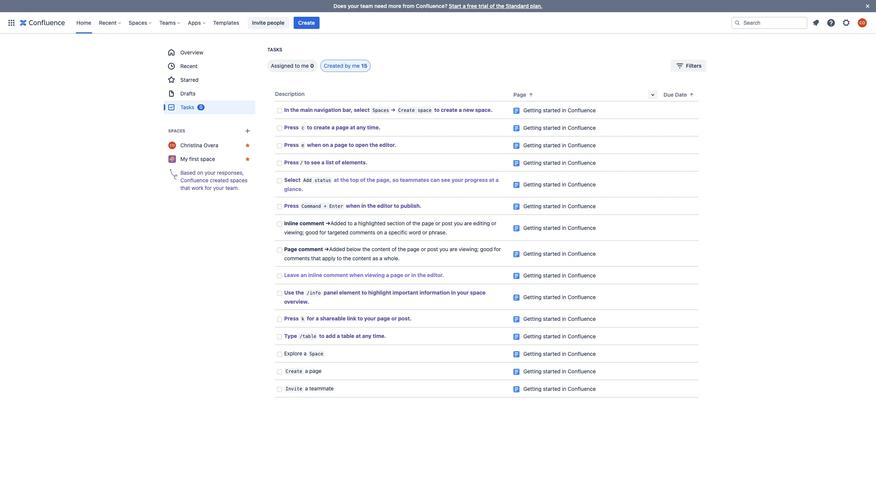 Task type: vqa. For each thing, say whether or not it's contained in the screenshot.


Task type: describe. For each thing, give the bounding box(es) containing it.
your right "link"
[[364, 316, 376, 322]]

at right the progress
[[489, 177, 494, 183]]

started for 3rd getting started in confluence link from the top of the page
[[543, 142, 561, 149]]

time. for to create a page at any time.
[[367, 124, 381, 131]]

of inside added below the content of the page or post you are viewing; good for comments that apply to the content as a whole.
[[392, 246, 397, 253]]

for inside added below the content of the page or post you are viewing; good for comments that apply to the content as a whole.
[[494, 246, 501, 253]]

started for fifth getting started in confluence link from the top
[[543, 181, 561, 188]]

spaces inside "spaces" "popup button"
[[129, 19, 147, 26]]

in inside panel element to highlight important information in your space overview.
[[451, 290, 456, 296]]

→ for highlighted
[[326, 220, 331, 227]]

first
[[190, 156, 199, 162]]

my first space
[[181, 156, 215, 162]]

whole.
[[384, 255, 400, 262]]

to right "link"
[[358, 316, 363, 322]]

a left list
[[322, 159, 325, 166]]

christina overa
[[181, 142, 219, 149]]

important
[[393, 290, 418, 296]]

getting for 3rd getting started in confluence link from the bottom of the page
[[524, 351, 542, 357]]

date
[[675, 91, 687, 98]]

page left post.
[[377, 316, 390, 322]]

add
[[326, 333, 336, 340]]

the up information
[[417, 272, 426, 279]]

top
[[350, 177, 359, 183]]

an
[[301, 272, 307, 279]]

12 getting started in confluence from the top
[[524, 333, 596, 340]]

a down press c to create a page at any time.
[[330, 142, 333, 148]]

confluence for 3rd getting started in confluence link from the top of the page
[[568, 142, 596, 149]]

5 getting started in confluence from the top
[[524, 181, 596, 188]]

responses,
[[217, 170, 244, 176]]

/info
[[307, 291, 321, 296]]

christina
[[181, 142, 202, 149]]

phrase.
[[429, 229, 447, 236]]

or up phrase.
[[435, 220, 441, 227]]

or right 'word'
[[423, 229, 428, 236]]

at right table
[[356, 333, 361, 340]]

e
[[302, 143, 304, 148]]

to right editor
[[394, 203, 399, 209]]

viewing
[[365, 272, 385, 279]]

page title icon image for 12th getting started in confluence link from the bottom of the page
[[514, 160, 520, 167]]

+
[[324, 204, 327, 209]]

10 getting started in confluence link from the top
[[524, 294, 596, 301]]

create a page
[[286, 368, 322, 375]]

page up press e when on a page to open the editor.
[[336, 124, 349, 131]]

teams button
[[157, 17, 183, 29]]

confluence for seventh getting started in confluence link from the top
[[568, 225, 596, 231]]

0 horizontal spatial create
[[314, 124, 330, 131]]

started for 3rd getting started in confluence link from the bottom of the page
[[543, 351, 561, 357]]

apps button
[[186, 17, 209, 29]]

1 vertical spatial 0
[[200, 104, 203, 110]]

any for table
[[362, 333, 372, 340]]

close image
[[863, 2, 873, 11]]

as
[[373, 255, 378, 262]]

started for 12th getting started in confluence link from the bottom of the page
[[543, 160, 561, 166]]

Search field
[[732, 17, 808, 29]]

your up created in the top of the page
[[205, 170, 216, 176]]

to right assigned
[[295, 62, 300, 69]]

to left add
[[319, 333, 325, 340]]

created
[[210, 177, 229, 184]]

the up the whole.
[[398, 246, 406, 253]]

getting for tenth getting started in confluence link from the bottom of the page
[[524, 203, 542, 210]]

progress
[[465, 177, 488, 183]]

more
[[389, 3, 401, 9]]

8 getting started in confluence link from the top
[[524, 251, 596, 257]]

by
[[345, 62, 351, 69]]

a inside added below the content of the page or post you are viewing; good for comments that apply to the content as a whole.
[[380, 255, 383, 262]]

settings icon image
[[842, 18, 851, 27]]

1 vertical spatial space
[[201, 156, 215, 162]]

create for create a page
[[286, 369, 302, 375]]

a left highlighted
[[354, 220, 357, 227]]

that inside added below the content of the page or post you are viewing; good for comments that apply to the content as a whole.
[[311, 255, 321, 262]]

a down "navigation"
[[332, 124, 335, 131]]

0 horizontal spatial tasks
[[181, 104, 194, 111]]

press for when on a page to open the editor.
[[284, 142, 299, 148]]

getting for 2nd getting started in confluence link from the bottom
[[524, 368, 542, 375]]

your down created in the top of the page
[[213, 185, 224, 191]]

home link
[[74, 17, 94, 29]]

getting for seventh getting started in confluence link from the top
[[524, 225, 542, 231]]

confluence for 1st getting started in confluence link from the bottom
[[568, 386, 596, 392]]

create for create
[[298, 19, 315, 26]]

does
[[334, 3, 347, 9]]

create a space image
[[243, 127, 252, 136]]

editing
[[473, 220, 490, 227]]

to right c
[[307, 124, 312, 131]]

press for to see a list of elements.
[[284, 159, 299, 166]]

list
[[326, 159, 334, 166]]

added below the content of the page or post you are viewing; good for comments that apply to the content as a whole.
[[284, 246, 502, 262]]

group containing overview
[[164, 46, 255, 114]]

2 getting started in confluence from the top
[[524, 125, 596, 131]]

page title icon image for seventh getting started in confluence link from the top
[[514, 226, 520, 232]]

type
[[284, 333, 297, 340]]

the inside added to a highlighted section of the page or post you are editing or viewing; good for targeted comments on a specific word or phrase.
[[413, 220, 420, 227]]

/
[[300, 160, 303, 166]]

your left team
[[348, 3, 359, 9]]

ascending sorting icon page image
[[528, 92, 534, 98]]

standard
[[506, 3, 529, 9]]

space.
[[475, 107, 493, 113]]

page title icon image for fourth getting started in confluence link from the bottom
[[514, 334, 520, 340]]

help icon image
[[827, 18, 836, 27]]

confluence?
[[416, 3, 448, 9]]

14 getting started in confluence link from the top
[[524, 368, 596, 375]]

global element
[[5, 12, 730, 33]]

team
[[361, 3, 373, 9]]

0 vertical spatial create
[[441, 107, 458, 113]]

4 getting started in confluence link from the top
[[524, 160, 596, 166]]

enter
[[329, 204, 343, 209]]

15 getting started in confluence link from the top
[[524, 386, 596, 392]]

15
[[361, 62, 368, 69]]

you inside added to a highlighted section of the page or post you are editing or viewing; good for targeted comments on a specific word or phrase.
[[454, 220, 463, 227]]

started for 11th getting started in confluence link from the top
[[543, 316, 561, 322]]

navigation
[[314, 107, 341, 113]]

templates
[[213, 19, 239, 26]]

6 getting started in confluence from the top
[[524, 203, 596, 210]]

are inside added to a highlighted section of the page or post you are editing or viewing; good for targeted comments on a specific word or phrase.
[[464, 220, 472, 227]]

of right trial at the right of page
[[490, 3, 495, 9]]

apply
[[322, 255, 336, 262]]

or right editing
[[492, 220, 497, 227]]

k
[[302, 317, 304, 322]]

7 getting started in confluence from the top
[[524, 225, 596, 231]]

of inside added to a highlighted section of the page or post you are editing or viewing; good for targeted comments on a specific word or phrase.
[[406, 220, 411, 227]]

2 vertical spatial spaces
[[168, 128, 186, 133]]

invite for invite a teammate
[[286, 387, 302, 392]]

explore
[[284, 351, 302, 357]]

started for 1st getting started in confluence link from the bottom
[[543, 386, 561, 392]]

work
[[192, 185, 204, 191]]

table
[[341, 333, 355, 340]]

bar,
[[343, 107, 353, 113]]

11 getting started in confluence link from the top
[[524, 316, 596, 322]]

getting for tenth getting started in confluence link from the top
[[524, 294, 542, 301]]

or left post.
[[392, 316, 397, 322]]

at down bar,
[[350, 124, 355, 131]]

getting for fourth getting started in confluence link from the bottom
[[524, 333, 542, 340]]

spaces inside 'in the main navigation bar, select spaces → create space to create a new space.'
[[373, 108, 389, 113]]

to left open
[[349, 142, 354, 148]]

6 getting started in confluence link from the top
[[524, 203, 596, 210]]

comment for that
[[299, 246, 323, 253]]

13 getting started in confluence from the top
[[524, 351, 596, 357]]

getting for 9th getting started in confluence link from the top of the page
[[524, 272, 542, 279]]

the left page, at the left top of page
[[367, 177, 375, 183]]

link
[[347, 316, 356, 322]]

0 horizontal spatial see
[[311, 159, 320, 166]]

in
[[284, 107, 289, 113]]

in the main navigation bar, select spaces → create space to create a new space.
[[284, 107, 493, 113]]

teammates
[[400, 177, 429, 183]]

a left free
[[463, 3, 466, 9]]

see inside the at the top of the page, so teammates can see your progress at a glance.
[[441, 177, 451, 183]]

invite a teammate
[[286, 386, 334, 392]]

free
[[467, 3, 477, 9]]

highlighted
[[358, 220, 386, 227]]

at right status
[[334, 177, 339, 183]]

inline comment →
[[284, 220, 331, 227]]

time. for to add a table at any time.
[[373, 333, 386, 340]]

create link
[[294, 17, 320, 29]]

started for 15th getting started in confluence link from the bottom
[[543, 107, 561, 114]]

getting for fifth getting started in confluence link from the top
[[524, 181, 542, 188]]

confluence for 8th getting started in confluence link from the bottom
[[568, 251, 596, 257]]

3 getting started in confluence from the top
[[524, 142, 596, 149]]

page title icon image for tenth getting started in confluence link from the top
[[514, 295, 520, 301]]

new
[[463, 107, 474, 113]]

1 vertical spatial editor.
[[427, 272, 444, 279]]

11 getting started in confluence from the top
[[524, 316, 596, 322]]

invite people button
[[248, 17, 289, 29]]

panel
[[324, 290, 338, 296]]

information
[[420, 290, 450, 296]]

create inside 'in the main navigation bar, select spaces → create space to create a new space.'
[[398, 108, 415, 113]]

type /table to add a table at any time.
[[284, 333, 386, 340]]

when for enter
[[346, 203, 360, 209]]

description
[[275, 91, 305, 97]]

recent inside dropdown button
[[99, 19, 117, 26]]

editor
[[377, 203, 393, 209]]

shareable
[[320, 316, 346, 322]]

you inside added below the content of the page or post you are viewing; good for comments that apply to the content as a whole.
[[440, 246, 448, 253]]

page comment →
[[284, 246, 329, 253]]

4 getting started in confluence from the top
[[524, 160, 596, 166]]

explore a space
[[284, 351, 323, 357]]

section
[[387, 220, 405, 227]]

the right trial at the right of page
[[496, 3, 505, 9]]

started for tenth getting started in confluence link from the top
[[543, 294, 561, 301]]

a inside the at the top of the page, so teammates can see your progress at a glance.
[[496, 177, 499, 183]]

5 getting started in confluence link from the top
[[524, 181, 596, 188]]

to right /
[[304, 159, 310, 166]]

when for comment
[[349, 272, 364, 279]]

confluence inside based on your responses, confluence created spaces that work for your team.
[[181, 177, 209, 184]]

glance.
[[284, 186, 303, 192]]

plan.
[[530, 3, 543, 9]]

panel element to highlight important information in your space overview.
[[284, 290, 487, 305]]

getting for 3rd getting started in confluence link from the top of the page
[[524, 142, 542, 149]]

started for tenth getting started in confluence link from the bottom of the page
[[543, 203, 561, 210]]

inline
[[284, 220, 298, 227]]

3 getting started in confluence link from the top
[[524, 142, 596, 149]]

confluence for 12th getting started in confluence link from the bottom of the page
[[568, 160, 596, 166]]

a right k
[[316, 316, 319, 322]]

use
[[284, 290, 294, 296]]

7 getting started in confluence link from the top
[[524, 225, 596, 231]]

apps
[[188, 19, 201, 26]]

the down below
[[343, 255, 351, 262]]

created by me 15
[[324, 62, 368, 69]]

a left specific
[[384, 229, 387, 236]]

page inside added to a highlighted section of the page or post you are editing or viewing; good for targeted comments on a specific word or phrase.
[[422, 220, 434, 227]]

10 getting started in confluence from the top
[[524, 294, 596, 301]]

press k for a shareable link to your page or post.
[[284, 316, 412, 322]]

people
[[267, 19, 285, 26]]

targeted
[[328, 229, 348, 236]]

due
[[664, 91, 674, 98]]

command
[[302, 204, 321, 209]]

select
[[354, 107, 370, 113]]



Task type: locate. For each thing, give the bounding box(es) containing it.
0 vertical spatial any
[[357, 124, 366, 131]]

1 horizontal spatial tasks
[[268, 47, 282, 53]]

2 vertical spatial on
[[377, 229, 383, 236]]

notification icon image
[[812, 18, 821, 27]]

any
[[357, 124, 366, 131], [362, 333, 372, 340]]

content
[[372, 246, 390, 253], [353, 255, 371, 262]]

added up targeted
[[331, 220, 346, 227]]

page down 'word'
[[407, 246, 420, 253]]

press left e
[[284, 142, 299, 148]]

press down glance.
[[284, 203, 299, 209]]

3 page title icon image from the top
[[514, 143, 520, 149]]

1 vertical spatial when
[[346, 203, 360, 209]]

5 started from the top
[[543, 181, 561, 188]]

1 horizontal spatial page
[[514, 91, 526, 98]]

confluence for 2nd getting started in confluence link
[[568, 125, 596, 131]]

to inside added below the content of the page or post you are viewing; good for comments that apply to the content as a whole.
[[337, 255, 342, 262]]

created
[[324, 62, 343, 69]]

0 vertical spatial added
[[331, 220, 346, 227]]

getting for 15th getting started in confluence link from the bottom
[[524, 107, 542, 114]]

0 horizontal spatial you
[[440, 246, 448, 253]]

0 horizontal spatial that
[[181, 185, 190, 191]]

invite people
[[252, 19, 285, 26]]

recent button
[[97, 17, 124, 29]]

group
[[164, 46, 255, 114]]

status
[[315, 178, 331, 183]]

11 getting from the top
[[524, 316, 542, 322]]

create inside create a page
[[286, 369, 302, 375]]

ascending sorting icon date image
[[689, 92, 695, 98]]

page left ascending sorting icon page
[[514, 91, 526, 98]]

6 started from the top
[[543, 203, 561, 210]]

0 horizontal spatial invite
[[252, 19, 266, 26]]

me right assigned
[[301, 62, 309, 69]]

confluence for 2nd getting started in confluence link from the bottom
[[568, 368, 596, 375]]

1 vertical spatial good
[[480, 246, 493, 253]]

starred
[[181, 77, 199, 83]]

to inside panel element to highlight important information in your space overview.
[[362, 290, 367, 296]]

add
[[303, 178, 312, 183]]

0 horizontal spatial post
[[427, 246, 438, 253]]

a right viewing
[[386, 272, 389, 279]]

my first space link
[[164, 152, 255, 166]]

14 started from the top
[[543, 368, 561, 375]]

any right table
[[362, 333, 372, 340]]

2 press from the top
[[284, 142, 299, 148]]

page title icon image for 1st getting started in confluence link from the bottom
[[514, 387, 520, 393]]

to left new at the top right of the page
[[434, 107, 440, 113]]

comments inside added below the content of the page or post you are viewing; good for comments that apply to the content as a whole.
[[284, 255, 310, 262]]

to inside added to a highlighted section of the page or post you are editing or viewing; good for targeted comments on a specific word or phrase.
[[348, 220, 353, 227]]

added for inline comment →
[[331, 220, 346, 227]]

page down the whole.
[[391, 272, 403, 279]]

you
[[454, 220, 463, 227], [440, 246, 448, 253]]

started
[[543, 107, 561, 114], [543, 125, 561, 131], [543, 142, 561, 149], [543, 160, 561, 166], [543, 181, 561, 188], [543, 203, 561, 210], [543, 225, 561, 231], [543, 251, 561, 257], [543, 272, 561, 279], [543, 294, 561, 301], [543, 316, 561, 322], [543, 333, 561, 340], [543, 351, 561, 357], [543, 368, 561, 375], [543, 386, 561, 392]]

the right below
[[362, 246, 370, 253]]

2 horizontal spatial space
[[470, 290, 486, 296]]

1 vertical spatial you
[[440, 246, 448, 253]]

space
[[418, 108, 432, 113], [201, 156, 215, 162], [470, 290, 486, 296]]

leave an inline comment when viewing a page or in the editor.
[[284, 272, 444, 279]]

create left new at the top right of the page
[[441, 107, 458, 113]]

your profile and preferences image
[[858, 18, 867, 27]]

the right open
[[370, 142, 378, 148]]

spaces right select
[[373, 108, 389, 113]]

tab list containing assigned to me
[[258, 60, 371, 72]]

0 vertical spatial post
[[442, 220, 453, 227]]

you left editing
[[454, 220, 463, 227]]

1 horizontal spatial me
[[352, 62, 360, 69]]

2 vertical spatial space
[[470, 290, 486, 296]]

page title icon image for 11th getting started in confluence link from the top
[[514, 317, 520, 323]]

getting for 12th getting started in confluence link from the bottom of the page
[[524, 160, 542, 166]]

6 page title icon image from the top
[[514, 204, 520, 210]]

page title icon image for 2nd getting started in confluence link from the bottom
[[514, 369, 520, 375]]

0 vertical spatial invite
[[252, 19, 266, 26]]

2 horizontal spatial on
[[377, 229, 383, 236]]

→ up targeted
[[326, 220, 331, 227]]

editor. up information
[[427, 272, 444, 279]]

your right information
[[457, 290, 469, 296]]

comment down apply
[[324, 272, 348, 279]]

12 getting from the top
[[524, 333, 542, 340]]

a down explore a space
[[305, 368, 308, 375]]

space inside panel element to highlight important information in your space overview.
[[470, 290, 486, 296]]

your inside panel element to highlight important information in your space overview.
[[457, 290, 469, 296]]

0 vertical spatial editor.
[[380, 142, 396, 148]]

page down press c to create a page at any time.
[[335, 142, 348, 148]]

are
[[464, 220, 472, 227], [450, 246, 458, 253]]

assigned to me 0
[[271, 62, 314, 69]]

2 getting started in confluence link from the top
[[524, 125, 596, 131]]

1 horizontal spatial that
[[311, 255, 321, 262]]

when right 'enter'
[[346, 203, 360, 209]]

so
[[393, 177, 399, 183]]

2 page title icon image from the top
[[514, 125, 520, 131]]

confluence for fourth getting started in confluence link from the bottom
[[568, 333, 596, 340]]

7 started from the top
[[543, 225, 561, 231]]

appswitcher icon image
[[7, 18, 16, 27]]

the right in
[[290, 107, 299, 113]]

at
[[350, 124, 355, 131], [334, 177, 339, 183], [489, 177, 494, 183], [356, 333, 361, 340]]

7 getting from the top
[[524, 225, 542, 231]]

0 horizontal spatial recent
[[99, 19, 117, 26]]

1 vertical spatial tasks
[[181, 104, 194, 111]]

open
[[355, 142, 368, 148]]

15 page title icon image from the top
[[514, 387, 520, 393]]

post inside added to a highlighted section of the page or post you are editing or viewing; good for targeted comments on a specific word or phrase.
[[442, 220, 453, 227]]

1 horizontal spatial content
[[372, 246, 390, 253]]

tab list
[[258, 60, 371, 72]]

confluence for 11th getting started in confluence link from the top
[[568, 316, 596, 322]]

9 getting started in confluence link from the top
[[524, 272, 596, 279]]

0 vertical spatial recent
[[99, 19, 117, 26]]

post inside added below the content of the page or post you are viewing; good for comments that apply to the content as a whole.
[[427, 246, 438, 253]]

recent link
[[164, 59, 255, 73]]

1 horizontal spatial comments
[[350, 229, 375, 236]]

leave
[[284, 272, 299, 279]]

start
[[449, 3, 461, 9]]

getting for 11th getting started in confluence link from the top
[[524, 316, 542, 322]]

0 vertical spatial unstar this space image
[[245, 143, 251, 149]]

2 getting from the top
[[524, 125, 542, 131]]

0 vertical spatial comment
[[300, 220, 324, 227]]

13 page title icon image from the top
[[514, 352, 520, 358]]

comments inside added to a highlighted section of the page or post you are editing or viewing; good for targeted comments on a specific word or phrase.
[[350, 229, 375, 236]]

to right element
[[362, 290, 367, 296]]

0 vertical spatial are
[[464, 220, 472, 227]]

0 vertical spatial space
[[418, 108, 432, 113]]

8 getting started in confluence from the top
[[524, 251, 596, 257]]

invite
[[252, 19, 266, 26], [286, 387, 302, 392]]

0
[[310, 62, 314, 69], [200, 104, 203, 110]]

1 vertical spatial recent
[[181, 63, 198, 69]]

5 page title icon image from the top
[[514, 182, 520, 188]]

comments down page comment →
[[284, 255, 310, 262]]

0 horizontal spatial viewing;
[[284, 229, 304, 236]]

1 vertical spatial spaces
[[373, 108, 389, 113]]

0 horizontal spatial space
[[201, 156, 215, 162]]

1 vertical spatial post
[[427, 246, 438, 253]]

based
[[181, 170, 196, 176]]

added up apply
[[329, 246, 345, 253]]

drafts link
[[164, 87, 255, 101]]

main
[[300, 107, 313, 113]]

a left space
[[304, 351, 307, 357]]

comment for good
[[300, 220, 324, 227]]

0 left created in the left top of the page
[[310, 62, 314, 69]]

me for by
[[352, 62, 360, 69]]

comment up apply
[[299, 246, 323, 253]]

the left top
[[340, 177, 349, 183]]

1 horizontal spatial see
[[441, 177, 451, 183]]

post
[[442, 220, 453, 227], [427, 246, 438, 253]]

4 getting from the top
[[524, 160, 542, 166]]

viewing; inside added below the content of the page or post you are viewing; good for comments that apply to the content as a whole.
[[459, 246, 479, 253]]

2 horizontal spatial spaces
[[373, 108, 389, 113]]

added inside added below the content of the page or post you are viewing; good for comments that apply to the content as a whole.
[[329, 246, 345, 253]]

0 vertical spatial see
[[311, 159, 320, 166]]

started for 8th getting started in confluence link from the bottom
[[543, 251, 561, 257]]

1 me from the left
[[301, 62, 309, 69]]

1 getting from the top
[[524, 107, 542, 114]]

that inside based on your responses, confluence created spaces that work for your team.
[[181, 185, 190, 191]]

viewing; down inline
[[284, 229, 304, 236]]

page inside added below the content of the page or post you are viewing; good for comments that apply to the content as a whole.
[[407, 246, 420, 253]]

page title icon image
[[514, 108, 520, 114], [514, 125, 520, 131], [514, 143, 520, 149], [514, 160, 520, 167], [514, 182, 520, 188], [514, 204, 520, 210], [514, 226, 520, 232], [514, 251, 520, 258], [514, 273, 520, 279], [514, 295, 520, 301], [514, 317, 520, 323], [514, 334, 520, 340], [514, 352, 520, 358], [514, 369, 520, 375], [514, 387, 520, 393]]

1 vertical spatial create
[[398, 108, 415, 113]]

0 horizontal spatial content
[[353, 255, 371, 262]]

0 vertical spatial good
[[306, 229, 318, 236]]

banner
[[0, 12, 876, 34]]

for inside based on your responses, confluence created spaces that work for your team.
[[205, 185, 212, 191]]

10 getting from the top
[[524, 294, 542, 301]]

14 getting started in confluence from the top
[[524, 368, 596, 375]]

press for for a shareable link to your page or post.
[[284, 316, 299, 322]]

invite left people
[[252, 19, 266, 26]]

select add status
[[284, 177, 331, 183]]

starred link
[[164, 73, 255, 87]]

press c to create a page at any time.
[[284, 124, 381, 131]]

templates link
[[211, 17, 242, 29]]

to
[[295, 62, 300, 69], [434, 107, 440, 113], [307, 124, 312, 131], [349, 142, 354, 148], [304, 159, 310, 166], [394, 203, 399, 209], [348, 220, 353, 227], [337, 255, 342, 262], [362, 290, 367, 296], [358, 316, 363, 322], [319, 333, 325, 340]]

invite inside button
[[252, 19, 266, 26]]

0 horizontal spatial spaces
[[129, 19, 147, 26]]

2 vertical spatial create
[[286, 369, 302, 375]]

unstar this space image inside christina overa link
[[245, 143, 251, 149]]

page title icon image for tenth getting started in confluence link from the bottom of the page
[[514, 204, 520, 210]]

0 horizontal spatial me
[[301, 62, 309, 69]]

2 vertical spatial →
[[324, 246, 329, 253]]

of up 'word'
[[406, 220, 411, 227]]

3 started from the top
[[543, 142, 561, 149]]

0 vertical spatial time.
[[367, 124, 381, 131]]

7 page title icon image from the top
[[514, 226, 520, 232]]

create
[[298, 19, 315, 26], [398, 108, 415, 113], [286, 369, 302, 375]]

my
[[181, 156, 188, 162]]

for
[[205, 185, 212, 191], [320, 229, 326, 236], [494, 246, 501, 253], [307, 316, 315, 322]]

are inside added below the content of the page or post you are viewing; good for comments that apply to the content as a whole.
[[450, 246, 458, 253]]

me right by
[[352, 62, 360, 69]]

1 vertical spatial content
[[353, 255, 371, 262]]

spaces up christina
[[168, 128, 186, 133]]

press command + enter when in the editor to publish.
[[284, 203, 422, 209]]

a right add
[[337, 333, 340, 340]]

4 started from the top
[[543, 160, 561, 166]]

0 vertical spatial create
[[298, 19, 315, 26]]

1 unstar this space image from the top
[[245, 143, 251, 149]]

a left teammate
[[305, 386, 308, 392]]

of right top
[[360, 177, 366, 183]]

2 unstar this space image from the top
[[245, 156, 251, 162]]

getting for 1st getting started in confluence link from the bottom
[[524, 386, 542, 392]]

1 horizontal spatial invite
[[286, 387, 302, 392]]

1 vertical spatial comments
[[284, 255, 310, 262]]

8 getting from the top
[[524, 251, 542, 257]]

me for to
[[301, 62, 309, 69]]

0 vertical spatial content
[[372, 246, 390, 253]]

unstar this space image
[[245, 143, 251, 149], [245, 156, 251, 162]]

on right based
[[197, 170, 203, 176]]

or
[[435, 220, 441, 227], [492, 220, 497, 227], [423, 229, 428, 236], [421, 246, 426, 253], [405, 272, 410, 279], [392, 316, 397, 322]]

15 getting started in confluence from the top
[[524, 386, 596, 392]]

13 started from the top
[[543, 351, 561, 357]]

page title icon image for 3rd getting started in confluence link from the top of the page
[[514, 143, 520, 149]]

page title icon image for fifth getting started in confluence link from the top
[[514, 182, 520, 188]]

started for 9th getting started in confluence link from the top of the page
[[543, 272, 561, 279]]

banner containing home
[[0, 12, 876, 34]]

page title icon image for 9th getting started in confluence link from the top of the page
[[514, 273, 520, 279]]

a left new at the top right of the page
[[459, 107, 462, 113]]

getting for 2nd getting started in confluence link
[[524, 125, 542, 131]]

press left c
[[284, 124, 299, 131]]

press for to create a page at any time.
[[284, 124, 299, 131]]

1 horizontal spatial you
[[454, 220, 463, 227]]

recent up starred
[[181, 63, 198, 69]]

1 vertical spatial create
[[314, 124, 330, 131]]

comments
[[350, 229, 375, 236], [284, 255, 310, 262]]

11 started from the top
[[543, 316, 561, 322]]

use the /info
[[284, 290, 321, 296]]

0 vertical spatial you
[[454, 220, 463, 227]]

of
[[490, 3, 495, 9], [335, 159, 341, 166], [360, 177, 366, 183], [406, 220, 411, 227], [392, 246, 397, 253]]

9 getting started in confluence from the top
[[524, 272, 596, 279]]

1 horizontal spatial on
[[322, 142, 329, 148]]

unstar this space image down create a space "image"
[[245, 143, 251, 149]]

1 vertical spatial viewing;
[[459, 246, 479, 253]]

page for page comment →
[[284, 246, 297, 253]]

or up important
[[405, 272, 410, 279]]

invite down create a page
[[286, 387, 302, 392]]

1 horizontal spatial spaces
[[168, 128, 186, 133]]

see right can
[[441, 177, 451, 183]]

content down below
[[353, 255, 371, 262]]

1 horizontal spatial recent
[[181, 63, 198, 69]]

trial
[[479, 3, 488, 9]]

a right as
[[380, 255, 383, 262]]

13 getting from the top
[[524, 351, 542, 357]]

0 vertical spatial →
[[391, 107, 396, 113]]

0 vertical spatial when
[[307, 142, 321, 148]]

1 vertical spatial any
[[362, 333, 372, 340]]

that left apply
[[311, 255, 321, 262]]

3 press from the top
[[284, 159, 299, 166]]

your inside the at the top of the page, so teammates can see your progress at a glance.
[[452, 177, 463, 183]]

spaces
[[230, 177, 248, 184]]

8 started from the top
[[543, 251, 561, 257]]

1 getting started in confluence from the top
[[524, 107, 596, 114]]

overview
[[181, 49, 204, 56]]

15 getting from the top
[[524, 386, 542, 392]]

3 getting from the top
[[524, 142, 542, 149]]

page up phrase.
[[422, 220, 434, 227]]

15 started from the top
[[543, 386, 561, 392]]

page title icon image for 2nd getting started in confluence link
[[514, 125, 520, 131]]

1 vertical spatial unstar this space image
[[245, 156, 251, 162]]

1 horizontal spatial editor.
[[427, 272, 444, 279]]

12 page title icon image from the top
[[514, 334, 520, 340]]

highlight
[[368, 290, 391, 296]]

1 vertical spatial see
[[441, 177, 451, 183]]

10 page title icon image from the top
[[514, 295, 520, 301]]

0 horizontal spatial editor.
[[380, 142, 396, 148]]

1 started from the top
[[543, 107, 561, 114]]

assigned
[[271, 62, 294, 69]]

9 started from the top
[[543, 272, 561, 279]]

4 page title icon image from the top
[[514, 160, 520, 167]]

5 getting from the top
[[524, 181, 542, 188]]

0 vertical spatial that
[[181, 185, 190, 191]]

on inside added to a highlighted section of the page or post you are editing or viewing; good for targeted comments on a specific word or phrase.
[[377, 229, 383, 236]]

1 vertical spatial that
[[311, 255, 321, 262]]

added inside added to a highlighted section of the page or post you are editing or viewing; good for targeted comments on a specific word or phrase.
[[331, 220, 346, 227]]

press
[[284, 124, 299, 131], [284, 142, 299, 148], [284, 159, 299, 166], [284, 203, 299, 209], [284, 316, 299, 322]]

0 horizontal spatial are
[[450, 246, 458, 253]]

5 press from the top
[[284, 316, 299, 322]]

2 me from the left
[[352, 62, 360, 69]]

press / to see a list of elements.
[[284, 159, 368, 166]]

10 started from the top
[[543, 294, 561, 301]]

0 vertical spatial on
[[322, 142, 329, 148]]

good inside added to a highlighted section of the page or post you are editing or viewing; good for targeted comments on a specific word or phrase.
[[306, 229, 318, 236]]

1 horizontal spatial viewing;
[[459, 246, 479, 253]]

publish.
[[401, 203, 422, 209]]

confluence for tenth getting started in confluence link from the top
[[568, 294, 596, 301]]

page
[[514, 91, 526, 98], [284, 246, 297, 253]]

1 page title icon image from the top
[[514, 108, 520, 114]]

confluence for fifth getting started in confluence link from the top
[[568, 181, 596, 188]]

page,
[[377, 177, 391, 183]]

0 vertical spatial 0
[[310, 62, 314, 69]]

drafts
[[181, 90, 196, 97]]

11 page title icon image from the top
[[514, 317, 520, 323]]

started for 2nd getting started in confluence link
[[543, 125, 561, 131]]

1 horizontal spatial are
[[464, 220, 472, 227]]

1 press from the top
[[284, 124, 299, 131]]

your left the progress
[[452, 177, 463, 183]]

a
[[463, 3, 466, 9], [459, 107, 462, 113], [332, 124, 335, 131], [330, 142, 333, 148], [322, 159, 325, 166], [496, 177, 499, 183], [354, 220, 357, 227], [384, 229, 387, 236], [380, 255, 383, 262], [386, 272, 389, 279], [316, 316, 319, 322], [337, 333, 340, 340], [304, 351, 307, 357], [305, 368, 308, 375], [305, 386, 308, 392]]

to up targeted
[[348, 220, 353, 227]]

page title icon image for 15th getting started in confluence link from the bottom
[[514, 108, 520, 114]]

confluence for 15th getting started in confluence link from the bottom
[[568, 107, 596, 114]]

unstar this space image for christina overa
[[245, 143, 251, 149]]

a right the progress
[[496, 177, 499, 183]]

unstar this space image for my first space
[[245, 156, 251, 162]]

specific
[[389, 229, 408, 236]]

1 vertical spatial →
[[326, 220, 331, 227]]

based on your responses, confluence created spaces that work for your team.
[[181, 170, 248, 191]]

time. right table
[[373, 333, 386, 340]]

of up the whole.
[[392, 246, 397, 253]]

post.
[[398, 316, 412, 322]]

recent right home
[[99, 19, 117, 26]]

search image
[[735, 20, 741, 26]]

0 vertical spatial tasks
[[268, 47, 282, 53]]

0 horizontal spatial page
[[284, 246, 297, 253]]

the up overview.
[[296, 290, 304, 296]]

→
[[391, 107, 396, 113], [326, 220, 331, 227], [324, 246, 329, 253]]

1 horizontal spatial space
[[418, 108, 432, 113]]

1 horizontal spatial good
[[480, 246, 493, 253]]

any up open
[[357, 124, 366, 131]]

confluence for 3rd getting started in confluence link from the bottom of the page
[[568, 351, 596, 357]]

1 vertical spatial on
[[197, 170, 203, 176]]

content up as
[[372, 246, 390, 253]]

9 getting from the top
[[524, 272, 542, 279]]

you down phrase.
[[440, 246, 448, 253]]

1 horizontal spatial 0
[[310, 62, 314, 69]]

14 page title icon image from the top
[[514, 369, 520, 375]]

word
[[409, 229, 421, 236]]

that
[[181, 185, 190, 191], [311, 255, 321, 262]]

0 horizontal spatial 0
[[200, 104, 203, 110]]

started for 2nd getting started in confluence link from the bottom
[[543, 368, 561, 375]]

of right list
[[335, 159, 341, 166]]

9 page title icon image from the top
[[514, 273, 520, 279]]

confluence for tenth getting started in confluence link from the bottom of the page
[[568, 203, 596, 210]]

2 vertical spatial when
[[349, 272, 364, 279]]

viewing; inside added to a highlighted section of the page or post you are editing or viewing; good for targeted comments on a specific word or phrase.
[[284, 229, 304, 236]]

0 vertical spatial comments
[[350, 229, 375, 236]]

invite inside invite a teammate
[[286, 387, 302, 392]]

create inside global element
[[298, 19, 315, 26]]

time. down select
[[367, 124, 381, 131]]

post down phrase.
[[427, 246, 438, 253]]

12 getting started in confluence link from the top
[[524, 333, 596, 340]]

1 vertical spatial are
[[450, 246, 458, 253]]

christina overa link
[[164, 139, 255, 152]]

page down space
[[309, 368, 322, 375]]

14 getting from the top
[[524, 368, 542, 375]]

getting started in confluence link
[[524, 107, 596, 114], [524, 125, 596, 131], [524, 142, 596, 149], [524, 160, 596, 166], [524, 181, 596, 188], [524, 203, 596, 210], [524, 225, 596, 231], [524, 251, 596, 257], [524, 272, 596, 279], [524, 294, 596, 301], [524, 316, 596, 322], [524, 333, 596, 340], [524, 351, 596, 357], [524, 368, 596, 375], [524, 386, 596, 392]]

viewing; down editing
[[459, 246, 479, 253]]

recent inside 'link'
[[181, 63, 198, 69]]

can
[[431, 177, 440, 183]]

2 started from the top
[[543, 125, 561, 131]]

started for seventh getting started in confluence link from the top
[[543, 225, 561, 231]]

inline
[[308, 272, 322, 279]]

→ right select
[[391, 107, 396, 113]]

4 press from the top
[[284, 203, 299, 209]]

press for when in the editor to publish.
[[284, 203, 299, 209]]

12 started from the top
[[543, 333, 561, 340]]

me
[[301, 62, 309, 69], [352, 62, 360, 69]]

the left editor
[[367, 203, 376, 209]]

confluence for 9th getting started in confluence link from the top of the page
[[568, 272, 596, 279]]

0 vertical spatial spaces
[[129, 19, 147, 26]]

filters
[[686, 62, 702, 69]]

unstar this space image inside my first space link
[[245, 156, 251, 162]]

the up 'word'
[[413, 220, 420, 227]]

0 vertical spatial viewing;
[[284, 229, 304, 236]]

unstar this space image up spaces
[[245, 156, 251, 162]]

for inside added to a highlighted section of the page or post you are editing or viewing; good for targeted comments on a specific word or phrase.
[[320, 229, 326, 236]]

on down highlighted
[[377, 229, 383, 236]]

2 vertical spatial comment
[[324, 272, 348, 279]]

of inside the at the top of the page, so teammates can see your progress at a glance.
[[360, 177, 366, 183]]

→ up apply
[[324, 246, 329, 253]]

overa
[[204, 142, 219, 149]]

good inside added below the content of the page or post you are viewing; good for comments that apply to the content as a whole.
[[480, 246, 493, 253]]

confluence image
[[20, 18, 65, 27], [20, 18, 65, 27]]

0 horizontal spatial on
[[197, 170, 203, 176]]

1 vertical spatial time.
[[373, 333, 386, 340]]

0 vertical spatial page
[[514, 91, 526, 98]]

space inside 'in the main navigation bar, select spaces → create space to create a new space.'
[[418, 108, 432, 113]]

1 horizontal spatial post
[[442, 220, 453, 227]]

or inside added below the content of the page or post you are viewing; good for comments that apply to the content as a whole.
[[421, 246, 426, 253]]

6 getting from the top
[[524, 203, 542, 210]]

your
[[348, 3, 359, 9], [205, 170, 216, 176], [452, 177, 463, 183], [213, 185, 224, 191], [457, 290, 469, 296], [364, 316, 376, 322]]

any for page
[[357, 124, 366, 131]]

added for page comment →
[[329, 246, 345, 253]]

0 down the drafts link
[[200, 104, 203, 110]]

1 vertical spatial comment
[[299, 246, 323, 253]]

started for fourth getting started in confluence link from the bottom
[[543, 333, 561, 340]]

elements.
[[342, 159, 368, 166]]

1 vertical spatial invite
[[286, 387, 302, 392]]

1 getting started in confluence link from the top
[[524, 107, 596, 114]]

→ for content
[[324, 246, 329, 253]]

see right /
[[311, 159, 320, 166]]

page title icon image for 8th getting started in confluence link from the bottom
[[514, 251, 520, 258]]

13 getting started in confluence link from the top
[[524, 351, 596, 357]]

that left work
[[181, 185, 190, 191]]

page title icon image for 3rd getting started in confluence link from the bottom of the page
[[514, 352, 520, 358]]

0 horizontal spatial good
[[306, 229, 318, 236]]

editor.
[[380, 142, 396, 148], [427, 272, 444, 279]]

1 vertical spatial page
[[284, 246, 297, 253]]

when left viewing
[[349, 272, 364, 279]]

invite for invite people
[[252, 19, 266, 26]]

on inside based on your responses, confluence created spaces that work for your team.
[[197, 170, 203, 176]]

getting for 8th getting started in confluence link from the bottom
[[524, 251, 542, 257]]

page for page
[[514, 91, 526, 98]]

filters button
[[671, 60, 706, 72]]

0 horizontal spatial comments
[[284, 255, 310, 262]]

8 page title icon image from the top
[[514, 251, 520, 258]]



